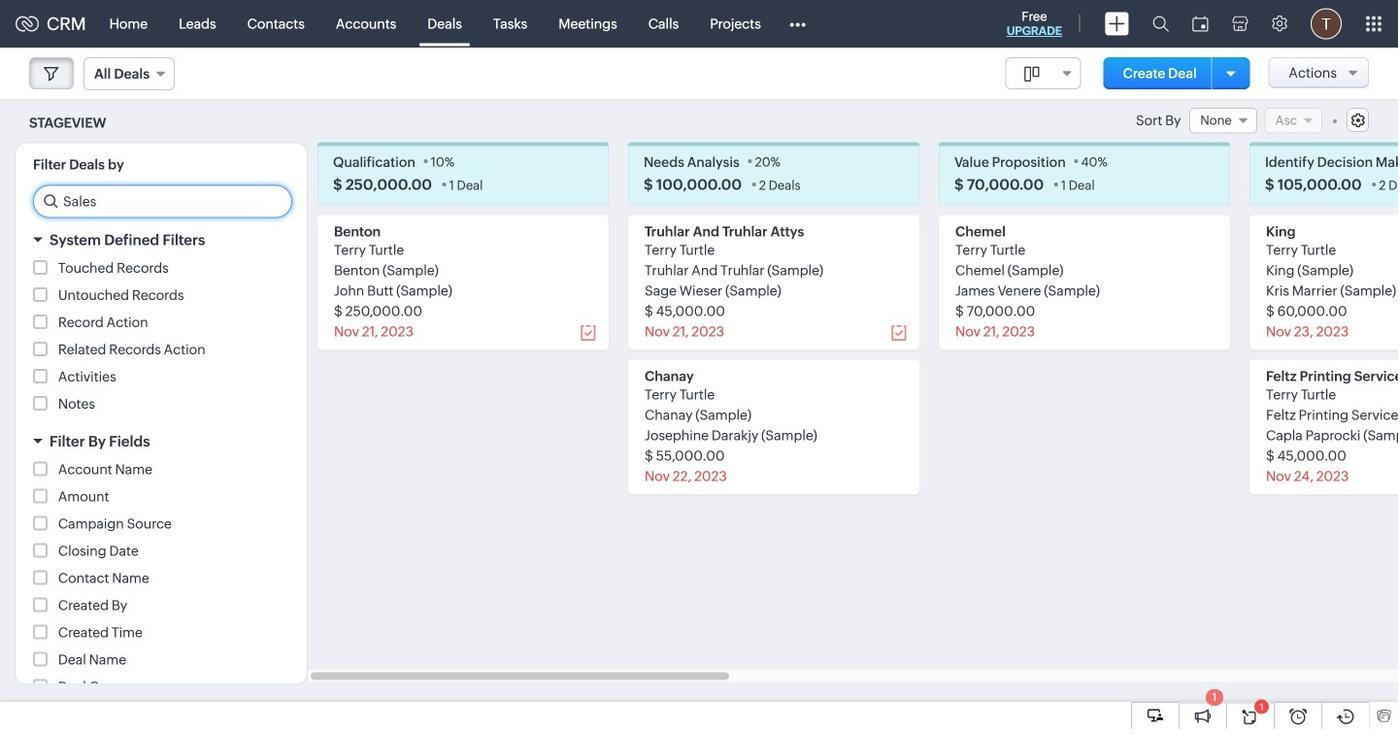 Task type: describe. For each thing, give the bounding box(es) containing it.
logo image
[[16, 16, 39, 32]]

search element
[[1141, 0, 1181, 48]]

none field size
[[1006, 57, 1081, 89]]

Other Modules field
[[777, 8, 818, 39]]

profile image
[[1311, 8, 1342, 39]]

create menu image
[[1105, 12, 1129, 35]]

search image
[[1152, 16, 1169, 32]]

size image
[[1024, 65, 1040, 83]]

create menu element
[[1093, 0, 1141, 47]]



Task type: locate. For each thing, give the bounding box(es) containing it.
None field
[[83, 57, 175, 90], [1006, 57, 1081, 89], [1190, 108, 1257, 133], [83, 57, 175, 90], [1190, 108, 1257, 133]]

calendar image
[[1192, 16, 1209, 32]]

region
[[16, 257, 307, 311]]

Search text field
[[34, 186, 291, 217]]

profile element
[[1299, 0, 1353, 47]]



Task type: vqa. For each thing, say whether or not it's contained in the screenshot.
Module at the top of page
no



